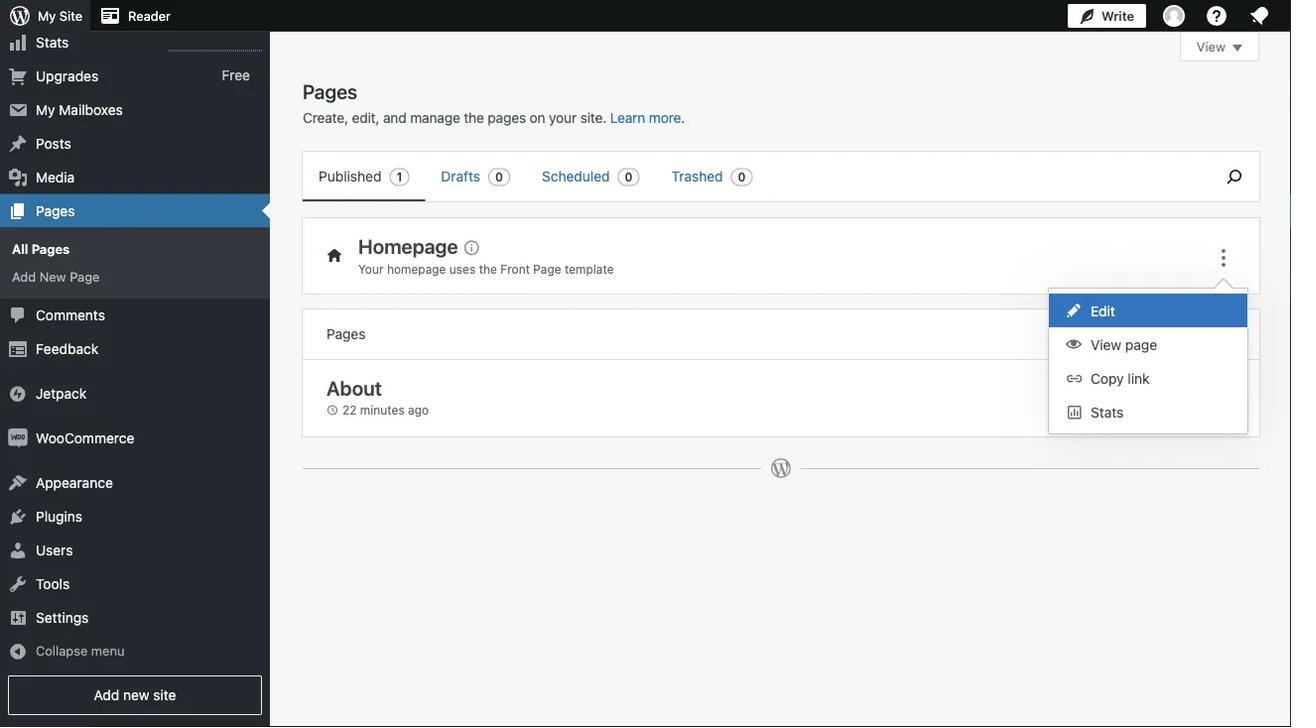 Task type: vqa. For each thing, say whether or not it's contained in the screenshot.


Task type: describe. For each thing, give the bounding box(es) containing it.
1
[[397, 170, 402, 184]]

copy link
[[1091, 371, 1150, 387]]

main content containing pages
[[303, 32, 1260, 587]]

media link
[[0, 161, 270, 194]]

users
[[36, 543, 73, 559]]

1 horizontal spatial page
[[1200, 328, 1228, 342]]

manage
[[410, 110, 460, 126]]

add new page
[[12, 269, 100, 284]]

on
[[530, 110, 546, 126]]

.
[[681, 110, 685, 126]]

posts
[[36, 135, 71, 152]]

your
[[358, 262, 384, 276]]

posts link
[[0, 127, 270, 161]]

new for page
[[1174, 328, 1197, 342]]

my mailboxes
[[36, 101, 123, 118]]

and
[[383, 110, 407, 126]]

comments link
[[0, 299, 270, 333]]

view for view
[[1197, 39, 1226, 54]]

users link
[[0, 534, 270, 568]]

menu inside main content
[[303, 152, 1200, 202]]

settings
[[36, 610, 89, 627]]

plugins link
[[0, 500, 270, 534]]

page inside main content
[[533, 262, 561, 276]]

my home link
[[0, 0, 270, 26]]

about link
[[327, 376, 382, 400]]

add new page link
[[1140, 321, 1236, 348]]

pages create, edit, and manage the pages on your site. learn more .
[[303, 79, 685, 126]]

learn more link
[[610, 110, 681, 126]]

edit
[[1091, 303, 1116, 320]]

add for add new page
[[1148, 328, 1170, 342]]

my for my site
[[38, 8, 56, 23]]

feedback
[[36, 341, 98, 358]]

pages
[[488, 110, 526, 126]]

template
[[565, 262, 614, 276]]

0 for drafts
[[495, 170, 503, 184]]

drafts
[[441, 168, 481, 185]]

front
[[501, 262, 530, 276]]

my for my mailboxes
[[36, 101, 55, 118]]

help image
[[1205, 4, 1229, 28]]

my profile image
[[1164, 5, 1185, 27]]

22 minutes ago link
[[327, 402, 440, 419]]

my mailboxes link
[[0, 93, 270, 127]]

homepage link
[[358, 235, 488, 258]]

add for add new page
[[12, 269, 36, 284]]

jetpack
[[36, 386, 87, 402]]

more information image
[[462, 238, 480, 256]]

tooltip containing edit
[[1038, 278, 1249, 435]]

open search image
[[1210, 165, 1260, 189]]

pages up about link on the bottom left of the page
[[327, 326, 366, 343]]

write
[[1102, 8, 1135, 23]]

page inside button
[[1126, 337, 1158, 353]]

edit,
[[352, 110, 380, 126]]

all
[[12, 241, 28, 256]]

add new page
[[1148, 328, 1228, 342]]

upgrades
[[36, 68, 98, 84]]

settings link
[[0, 602, 270, 635]]

0 for scheduled
[[625, 170, 633, 184]]

tools
[[36, 576, 70, 593]]

trashed
[[672, 168, 723, 185]]

plugins
[[36, 509, 82, 525]]

comments
[[36, 307, 105, 324]]

copy
[[1091, 371, 1124, 387]]

jetpack link
[[0, 377, 270, 411]]

my for my home
[[36, 0, 55, 17]]

my site link
[[0, 0, 90, 32]]

img image for jetpack
[[8, 384, 28, 404]]

uses
[[450, 262, 476, 276]]

all pages link
[[0, 235, 270, 263]]



Task type: locate. For each thing, give the bounding box(es) containing it.
0 vertical spatial stats
[[36, 34, 69, 50]]

closed image
[[1233, 45, 1243, 52]]

add new site
[[94, 687, 176, 704]]

stats inside 'stats' button
[[1091, 405, 1124, 421]]

page up the copy link button
[[1126, 337, 1158, 353]]

2 img image from the top
[[8, 429, 28, 449]]

view left closed image
[[1197, 39, 1226, 54]]

0 horizontal spatial page
[[70, 269, 100, 284]]

1 horizontal spatial add
[[94, 687, 119, 704]]

1 vertical spatial menu
[[1049, 289, 1248, 434]]

collapse menu link
[[0, 635, 270, 668]]

reader
[[128, 8, 171, 23]]

highest hourly views 0 image
[[168, 38, 262, 51]]

add new page link
[[0, 263, 270, 291]]

1 vertical spatial add
[[1148, 328, 1170, 342]]

woocommerce link
[[0, 422, 270, 456]]

copy link button
[[1049, 361, 1248, 395]]

None search field
[[1210, 152, 1260, 202]]

1 vertical spatial view
[[1091, 337, 1122, 353]]

site
[[153, 687, 176, 704]]

page inside add new page link
[[70, 269, 100, 284]]

collapse menu
[[36, 644, 125, 659]]

mailboxes
[[59, 101, 123, 118]]

pages link
[[0, 194, 270, 228]]

2 vertical spatial add
[[94, 687, 119, 704]]

stats
[[36, 34, 69, 50], [1091, 405, 1124, 421]]

stats button
[[1049, 395, 1248, 429]]

pages
[[303, 79, 358, 103], [36, 203, 75, 219], [31, 241, 70, 256], [327, 326, 366, 343]]

homepage
[[358, 235, 458, 258]]

0 horizontal spatial new
[[123, 687, 149, 704]]

view page
[[1091, 337, 1158, 353]]

all pages
[[12, 241, 70, 256]]

view up copy
[[1091, 337, 1122, 353]]

22
[[343, 404, 357, 417]]

2 horizontal spatial 0
[[738, 170, 746, 184]]

edit link
[[1049, 294, 1248, 328]]

free
[[222, 68, 250, 84]]

menu containing published
[[303, 152, 1200, 202]]

view
[[1197, 39, 1226, 54], [1091, 337, 1122, 353]]

22 minutes ago
[[343, 404, 429, 417]]

scheduled
[[542, 168, 610, 185]]

stats down my site link
[[36, 34, 69, 50]]

menu inside tooltip
[[1049, 289, 1248, 434]]

link
[[1128, 371, 1150, 387]]

collapse
[[36, 644, 88, 659]]

0 right scheduled
[[625, 170, 633, 184]]

home
[[59, 0, 97, 17]]

feedback link
[[0, 333, 270, 366]]

0 vertical spatial the
[[464, 110, 484, 126]]

the right "uses"
[[479, 262, 497, 276]]

new
[[39, 269, 66, 284]]

add
[[12, 269, 36, 284], [1148, 328, 1170, 342], [94, 687, 119, 704]]

0 horizontal spatial stats
[[36, 34, 69, 50]]

site.
[[580, 110, 607, 126]]

new left site
[[123, 687, 149, 704]]

img image for woocommerce
[[8, 429, 28, 449]]

img image left woocommerce
[[8, 429, 28, 449]]

pages down media
[[36, 203, 75, 219]]

pages up 'new'
[[31, 241, 70, 256]]

img image inside jetpack link
[[8, 384, 28, 404]]

stats inside stats link
[[36, 34, 69, 50]]

0 vertical spatial menu
[[303, 152, 1200, 202]]

learn more
[[610, 110, 681, 126]]

1 horizontal spatial 0
[[625, 170, 633, 184]]

0 horizontal spatial page
[[1126, 337, 1158, 353]]

minutes
[[360, 404, 405, 417]]

1 vertical spatial img image
[[8, 429, 28, 449]]

media
[[36, 169, 75, 185]]

1 vertical spatial new
[[123, 687, 149, 704]]

tools link
[[0, 568, 270, 602]]

manage your notifications image
[[1248, 4, 1272, 28]]

page
[[533, 262, 561, 276], [70, 269, 100, 284]]

reader link
[[90, 0, 179, 32]]

3 0 from the left
[[738, 170, 746, 184]]

about
[[327, 376, 382, 400]]

add for add new site
[[94, 687, 119, 704]]

new for site
[[123, 687, 149, 704]]

new
[[1174, 328, 1197, 342], [123, 687, 149, 704]]

1 vertical spatial stats
[[1091, 405, 1124, 421]]

view page button
[[1049, 328, 1248, 361]]

menu containing edit
[[1049, 289, 1248, 434]]

0 horizontal spatial view
[[1091, 337, 1122, 353]]

menu
[[303, 152, 1200, 202], [1049, 289, 1248, 434]]

my
[[36, 0, 55, 17], [38, 8, 56, 23], [36, 101, 55, 118]]

0
[[495, 170, 503, 184], [625, 170, 633, 184], [738, 170, 746, 184]]

pages inside pages create, edit, and manage the pages on your site. learn more .
[[303, 79, 358, 103]]

homepage
[[387, 262, 446, 276]]

img image
[[8, 384, 28, 404], [8, 429, 28, 449]]

my home
[[36, 0, 97, 17]]

1 horizontal spatial page
[[533, 262, 561, 276]]

0 right drafts
[[495, 170, 503, 184]]

page down toggle menu image
[[1200, 328, 1228, 342]]

toggle menu image
[[1212, 246, 1236, 270]]

ago
[[408, 404, 429, 417]]

pages up create,
[[303, 79, 358, 103]]

img image inside woocommerce link
[[8, 429, 28, 449]]

0 for trashed
[[738, 170, 746, 184]]

0 horizontal spatial 0
[[495, 170, 503, 184]]

stats link
[[0, 26, 270, 59]]

1 img image from the top
[[8, 384, 28, 404]]

1 0 from the left
[[495, 170, 503, 184]]

woocommerce
[[36, 430, 134, 447]]

menu
[[91, 644, 125, 659]]

page
[[1200, 328, 1228, 342], [1126, 337, 1158, 353]]

img image left jetpack
[[8, 384, 28, 404]]

appearance
[[36, 475, 113, 492]]

0 horizontal spatial add
[[12, 269, 36, 284]]

1 horizontal spatial stats
[[1091, 405, 1124, 421]]

0 vertical spatial add
[[12, 269, 36, 284]]

add new site link
[[8, 676, 262, 716]]

your homepage uses the front page template
[[358, 262, 614, 276]]

1 horizontal spatial new
[[1174, 328, 1197, 342]]

the left pages
[[464, 110, 484, 126]]

0 vertical spatial view
[[1197, 39, 1226, 54]]

0 right trashed
[[738, 170, 746, 184]]

tooltip
[[1038, 278, 1249, 435]]

2 horizontal spatial add
[[1148, 328, 1170, 342]]

your
[[549, 110, 577, 126]]

published
[[319, 168, 382, 185]]

stats down copy
[[1091, 405, 1124, 421]]

my site
[[38, 8, 82, 23]]

create,
[[303, 110, 348, 126]]

page right 'new'
[[70, 269, 100, 284]]

new up the copy link button
[[1174, 328, 1197, 342]]

0 vertical spatial new
[[1174, 328, 1197, 342]]

2 0 from the left
[[625, 170, 633, 184]]

1 vertical spatial the
[[479, 262, 497, 276]]

the
[[464, 110, 484, 126], [479, 262, 497, 276]]

0 vertical spatial img image
[[8, 384, 28, 404]]

appearance link
[[0, 467, 270, 500]]

page right front
[[533, 262, 561, 276]]

view button
[[1180, 32, 1260, 62]]

main content
[[303, 32, 1260, 587]]

site
[[59, 8, 82, 23]]

the inside pages create, edit, and manage the pages on your site. learn more .
[[464, 110, 484, 126]]

write link
[[1068, 0, 1147, 32]]

1 horizontal spatial view
[[1197, 39, 1226, 54]]

view for view page
[[1091, 337, 1122, 353]]



